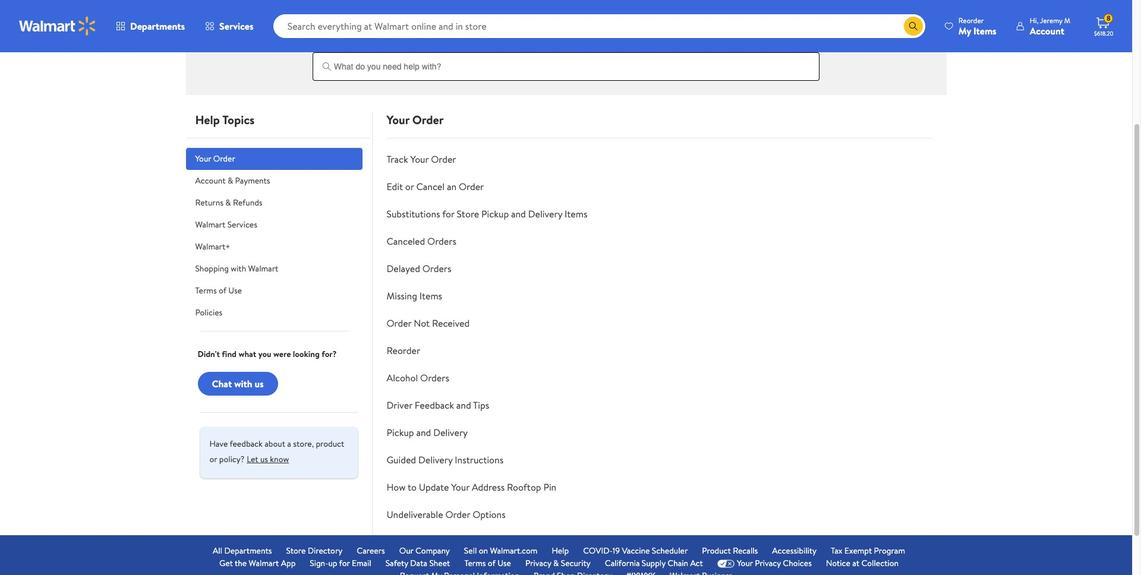 Task type: locate. For each thing, give the bounding box(es) containing it.
1 horizontal spatial of
[[488, 558, 496, 569]]

1 horizontal spatial returns & refunds
[[702, 5, 769, 17]]

1 horizontal spatial cancel
[[550, 5, 575, 17]]

0 horizontal spatial use
[[228, 285, 242, 297]]

0 vertical spatial and
[[511, 207, 526, 221]]

accessibility
[[772, 545, 817, 557]]

returns
[[702, 5, 730, 17], [195, 197, 223, 209]]

1 vertical spatial store
[[286, 545, 306, 557]]

1 horizontal spatial store
[[457, 207, 479, 221]]

2 vertical spatial delivery
[[418, 454, 453, 467]]

Walmart Site-Wide search field
[[273, 14, 925, 38]]

0 vertical spatial or
[[540, 5, 548, 17]]

services
[[219, 20, 254, 33], [227, 219, 257, 231]]

help
[[195, 112, 220, 128], [552, 545, 569, 557]]

1 vertical spatial reorder
[[387, 344, 420, 357]]

and
[[511, 207, 526, 221], [456, 399, 471, 412], [416, 426, 431, 439]]

terms of use link down shopping with walmart
[[186, 280, 362, 302]]

for right 'substitutions'
[[442, 207, 455, 221]]

edit or cancel an order for substitutions
[[387, 180, 484, 193]]

1 vertical spatial and
[[456, 399, 471, 412]]

cancel for substitutions
[[416, 180, 445, 193]]

reorder inside reorder my items
[[959, 15, 984, 25]]

store,
[[293, 438, 314, 450]]

1 horizontal spatial pickup
[[482, 207, 509, 221]]

an
[[577, 5, 585, 17], [447, 180, 457, 193]]

edit or cancel an order up 'substitutions'
[[387, 180, 484, 193]]

track your order up 'substitutions'
[[387, 153, 456, 166]]

1 vertical spatial terms
[[464, 558, 486, 569]]

order
[[406, 5, 428, 17], [587, 5, 609, 17], [412, 112, 444, 128], [213, 153, 235, 165], [431, 153, 456, 166], [459, 180, 484, 193], [387, 317, 412, 330], [445, 508, 470, 521]]

vaccine
[[622, 545, 650, 557]]

help topics
[[195, 112, 255, 128]]

your privacy choices
[[737, 558, 812, 569]]

edit or cancel an order for returns
[[524, 5, 609, 17]]

0 vertical spatial edit or cancel an order link
[[482, 0, 651, 29]]

or for returns & refunds
[[540, 5, 548, 17]]

rooftop
[[507, 481, 541, 494]]

for right up
[[339, 558, 350, 569]]

departments
[[130, 20, 185, 33], [224, 545, 272, 557]]

0 vertical spatial pickup
[[482, 207, 509, 221]]

1 vertical spatial returns
[[195, 197, 223, 209]]

1 vertical spatial use
[[498, 558, 511, 569]]

1 horizontal spatial for
[[442, 207, 455, 221]]

use down shopping with walmart
[[228, 285, 242, 297]]

1 vertical spatial edit or cancel an order
[[387, 180, 484, 193]]

terms of use
[[195, 285, 242, 297], [464, 558, 511, 569]]

substitutions for store pickup and delivery items
[[387, 207, 588, 221]]

sell on walmart.com link
[[464, 545, 538, 558]]

with for us
[[234, 377, 252, 390]]

missing items link
[[387, 289, 442, 303]]

services inside dropdown button
[[219, 20, 254, 33]]

edit or cancel an order link up 'substitutions'
[[387, 180, 484, 193]]

1 vertical spatial terms of use link
[[464, 558, 511, 570]]

canceled
[[387, 235, 425, 248]]

0 vertical spatial store
[[457, 207, 479, 221]]

undeliverable
[[387, 508, 443, 521]]

walmart right the the
[[249, 558, 279, 569]]

0 horizontal spatial terms
[[195, 285, 217, 297]]

accessibility link
[[772, 545, 817, 558]]

1 vertical spatial or
[[405, 180, 414, 193]]

edit or cancel an order
[[524, 5, 609, 17], [387, 180, 484, 193]]

store up app
[[286, 545, 306, 557]]

0 horizontal spatial for
[[339, 558, 350, 569]]

terms of use down the shopping
[[195, 285, 242, 297]]

1 vertical spatial departments
[[224, 545, 272, 557]]

our company link
[[399, 545, 450, 558]]

undeliverable order options link
[[387, 508, 506, 521]]

1 vertical spatial orders
[[422, 262, 451, 275]]

0 vertical spatial delivery
[[528, 207, 562, 221]]

reorder up alcohol
[[387, 344, 420, 357]]

with right chat
[[234, 377, 252, 390]]

1 horizontal spatial edit or cancel an order
[[524, 5, 609, 17]]

terms of use link down on at left
[[464, 558, 511, 570]]

1 horizontal spatial privacy
[[755, 558, 781, 569]]

What do you need help with? search field
[[313, 52, 820, 81]]

help for help "link"
[[552, 545, 569, 557]]

store right 'substitutions'
[[457, 207, 479, 221]]

edit for returns & refunds
[[524, 5, 538, 17]]

order not received
[[387, 317, 470, 330]]

app
[[281, 558, 296, 569]]

track up 'substitutions'
[[387, 153, 408, 166]]

0 vertical spatial items
[[974, 24, 997, 37]]

returns & refunds link
[[651, 0, 820, 29], [186, 192, 362, 214]]

1 horizontal spatial returns
[[702, 5, 730, 17]]

0 horizontal spatial terms of use
[[195, 285, 242, 297]]

how
[[387, 481, 406, 494]]

0 horizontal spatial returns & refunds link
[[186, 192, 362, 214]]

privacy down recalls at right bottom
[[755, 558, 781, 569]]

0 horizontal spatial returns & refunds
[[195, 197, 262, 209]]

reorder for reorder my items
[[959, 15, 984, 25]]

0 vertical spatial for
[[442, 207, 455, 221]]

1 horizontal spatial reorder
[[959, 15, 984, 25]]

reorder right the search icon
[[959, 15, 984, 25]]

track your order link up topics
[[313, 0, 482, 29]]

driver feedback and tips link
[[387, 399, 489, 412]]

8
[[1107, 13, 1111, 23]]

account & payments link
[[186, 170, 362, 192]]

of down on at left
[[488, 558, 496, 569]]

have
[[210, 438, 228, 450]]

0 vertical spatial of
[[219, 285, 226, 297]]

with right the shopping
[[231, 263, 246, 275]]

let us know
[[247, 454, 289, 465]]

1 horizontal spatial edit
[[524, 5, 538, 17]]

to
[[408, 481, 417, 494]]

0 vertical spatial account
[[1030, 24, 1065, 37]]

1 vertical spatial delivery
[[433, 426, 468, 439]]

orders for delayed orders
[[422, 262, 451, 275]]

orders for canceled orders
[[427, 235, 456, 248]]

0 horizontal spatial store
[[286, 545, 306, 557]]

1 vertical spatial track
[[387, 153, 408, 166]]

of down the shopping
[[219, 285, 226, 297]]

1 vertical spatial edit
[[387, 180, 403, 193]]

product recalls link
[[702, 545, 758, 558]]

1 horizontal spatial terms of use link
[[464, 558, 511, 570]]

your order
[[387, 112, 444, 128], [195, 153, 235, 165]]

2 vertical spatial orders
[[420, 372, 449, 385]]

help up privacy & security
[[552, 545, 569, 557]]

order not received link
[[387, 317, 470, 330]]

Search help topics search field
[[313, 40, 820, 81]]

0 horizontal spatial or
[[210, 454, 217, 465]]

orders up 'feedback'
[[420, 372, 449, 385]]

feedback
[[230, 438, 263, 450]]

0 vertical spatial departments
[[130, 20, 185, 33]]

privacy choices icon image
[[717, 560, 735, 568]]

let
[[247, 454, 258, 465]]

didn't
[[198, 348, 220, 360]]

0 horizontal spatial edit or cancel an order
[[387, 180, 484, 193]]

0 horizontal spatial reorder
[[387, 344, 420, 357]]

orders up delayed orders "link"
[[427, 235, 456, 248]]

edit or cancel an order link up search help topics search field
[[482, 0, 651, 29]]

edit for substitutions for store pickup and delivery items
[[387, 180, 403, 193]]

help
[[342, 40, 357, 52]]

pin
[[544, 481, 557, 494]]

have feedback about a store, product or policy?
[[210, 438, 344, 465]]

or down have
[[210, 454, 217, 465]]

0 vertical spatial help
[[195, 112, 220, 128]]

walmart up walmart+
[[195, 219, 225, 231]]

update
[[419, 481, 449, 494]]

cancel up 'substitutions'
[[416, 180, 445, 193]]

account left $618.20
[[1030, 24, 1065, 37]]

pickup and delivery
[[387, 426, 468, 439]]

an up search help topics search field
[[577, 5, 585, 17]]

let us know button
[[247, 450, 289, 469]]

departments button
[[106, 12, 195, 40]]

us right let on the bottom of the page
[[260, 454, 268, 465]]

1 vertical spatial terms of use
[[464, 558, 511, 569]]

0 horizontal spatial privacy
[[525, 558, 551, 569]]

or up 'substitutions'
[[405, 180, 414, 193]]

2 vertical spatial or
[[210, 454, 217, 465]]

search help topics
[[315, 40, 381, 52]]

1 vertical spatial pickup
[[387, 426, 414, 439]]

track your order up topics
[[367, 5, 428, 17]]

use down sell on walmart.com
[[498, 558, 511, 569]]

track
[[367, 5, 386, 17], [387, 153, 408, 166]]

1 horizontal spatial help
[[552, 545, 569, 557]]

terms of use down on at left
[[464, 558, 511, 569]]

with inside chat with us button
[[234, 377, 252, 390]]

an up substitutions for store pickup and delivery items link
[[447, 180, 457, 193]]

1 vertical spatial track your order link
[[387, 153, 456, 166]]

& inside account & payments link
[[228, 175, 233, 187]]

1 horizontal spatial and
[[456, 399, 471, 412]]

pickup
[[482, 207, 509, 221], [387, 426, 414, 439]]

privacy & security link
[[525, 558, 591, 570]]

privacy left help "link"
[[525, 558, 551, 569]]

all departments
[[213, 545, 272, 557]]

edit
[[524, 5, 538, 17], [387, 180, 403, 193]]

were
[[273, 348, 291, 360]]

& inside the privacy & security link
[[553, 558, 559, 569]]

1 horizontal spatial departments
[[224, 545, 272, 557]]

0 horizontal spatial returns
[[195, 197, 223, 209]]

shopping
[[195, 263, 229, 275]]

delayed orders
[[387, 262, 451, 275]]

0 horizontal spatial account
[[195, 175, 226, 187]]

walmart
[[195, 219, 225, 231], [248, 263, 278, 275], [249, 558, 279, 569]]

1 vertical spatial an
[[447, 180, 457, 193]]

0 horizontal spatial cancel
[[416, 180, 445, 193]]

terms down the sell
[[464, 558, 486, 569]]

0 horizontal spatial pickup
[[387, 426, 414, 439]]

with inside shopping with walmart link
[[231, 263, 246, 275]]

order inside track your order "link"
[[406, 5, 428, 17]]

track for returns
[[367, 5, 386, 17]]

edit or cancel an order up search help topics search field
[[524, 5, 609, 17]]

tips
[[473, 399, 489, 412]]

for
[[442, 207, 455, 221], [339, 558, 350, 569]]

2 vertical spatial walmart
[[249, 558, 279, 569]]

0 horizontal spatial departments
[[130, 20, 185, 33]]

0 vertical spatial reorder
[[959, 15, 984, 25]]

terms up policies
[[195, 285, 217, 297]]

product recalls
[[702, 545, 758, 557]]

get the walmart app link
[[219, 558, 296, 570]]

supply
[[642, 558, 666, 569]]

0 vertical spatial terms of use link
[[186, 280, 362, 302]]

orders down canceled orders link
[[422, 262, 451, 275]]

0 vertical spatial services
[[219, 20, 254, 33]]

0 horizontal spatial your order
[[195, 153, 235, 165]]

track your order link for returns
[[313, 0, 482, 29]]

1 vertical spatial cancel
[[416, 180, 445, 193]]

walmart down the walmart+ link
[[248, 263, 278, 275]]

edit or cancel an order link for substitutions
[[387, 180, 484, 193]]

guided
[[387, 454, 416, 467]]

0 vertical spatial returns & refunds link
[[651, 0, 820, 29]]

us down the you
[[255, 377, 264, 390]]

safety data sheet link
[[386, 558, 450, 570]]

missing
[[387, 289, 417, 303]]

help left topics
[[195, 112, 220, 128]]

services button
[[195, 12, 264, 40]]

reorder
[[959, 15, 984, 25], [387, 344, 420, 357]]

notice
[[826, 558, 851, 569]]

0 vertical spatial an
[[577, 5, 585, 17]]

0 vertical spatial orders
[[427, 235, 456, 248]]

0 horizontal spatial edit
[[387, 180, 403, 193]]

track up topics
[[367, 5, 386, 17]]

track your order link up 'substitutions'
[[387, 153, 456, 166]]

or up search help topics search field
[[540, 5, 548, 17]]

hi, jeremy m account
[[1030, 15, 1071, 37]]

1 horizontal spatial or
[[405, 180, 414, 193]]

1 vertical spatial of
[[488, 558, 496, 569]]

cancel up search help topics search field
[[550, 5, 575, 17]]

1 horizontal spatial track
[[387, 153, 408, 166]]

0 vertical spatial your order
[[387, 112, 444, 128]]

1 horizontal spatial account
[[1030, 24, 1065, 37]]

0 vertical spatial track your order link
[[313, 0, 482, 29]]

policy?
[[219, 454, 244, 465]]

2 horizontal spatial items
[[974, 24, 997, 37]]

store directory link
[[286, 545, 343, 558]]

topics
[[222, 112, 255, 128]]

0 horizontal spatial an
[[447, 180, 457, 193]]

california supply chain act
[[605, 558, 703, 569]]

account left payments
[[195, 175, 226, 187]]

guided delivery instructions
[[387, 454, 504, 467]]



Task type: vqa. For each thing, say whether or not it's contained in the screenshot.
topmost Walmart
yes



Task type: describe. For each thing, give the bounding box(es) containing it.
company
[[416, 545, 450, 557]]

order inside the your order link
[[213, 153, 235, 165]]

your privacy choices link
[[717, 558, 812, 570]]

1 vertical spatial returns & refunds link
[[186, 192, 362, 214]]

directory
[[308, 545, 343, 557]]

or for substitutions for store pickup and delivery items
[[405, 180, 414, 193]]

0 horizontal spatial terms of use link
[[186, 280, 362, 302]]

walmart services link
[[186, 214, 362, 236]]

0 vertical spatial returns
[[702, 5, 730, 17]]

policies link
[[186, 302, 362, 324]]

received
[[432, 317, 470, 330]]

scheduler
[[652, 545, 688, 557]]

email
[[352, 558, 371, 569]]

undeliverable order options
[[387, 508, 506, 521]]

sign-
[[310, 558, 328, 569]]

delayed orders link
[[387, 262, 451, 275]]

privacy & security
[[525, 558, 591, 569]]

track your order for returns
[[367, 5, 428, 17]]

0 vertical spatial walmart
[[195, 219, 225, 231]]

walmart inside tax exempt program get the walmart app
[[249, 558, 279, 569]]

0 horizontal spatial of
[[219, 285, 226, 297]]

sheet
[[429, 558, 450, 569]]

search icon image
[[909, 21, 918, 31]]

chain
[[668, 558, 688, 569]]

substitutions
[[387, 207, 440, 221]]

covid-19 vaccine scheduler link
[[583, 545, 688, 558]]

looking
[[293, 348, 320, 360]]

jeremy
[[1040, 15, 1063, 25]]

track for substitutions
[[387, 153, 408, 166]]

1 vertical spatial returns & refunds
[[195, 197, 262, 209]]

substitutions for store pickup and delivery items link
[[387, 207, 588, 221]]

1 horizontal spatial returns & refunds link
[[651, 0, 820, 29]]

product
[[316, 438, 344, 450]]

walmart+
[[195, 241, 230, 253]]

reorder link
[[387, 344, 420, 357]]

address
[[472, 481, 505, 494]]

tax
[[831, 545, 843, 557]]

shopping with walmart
[[195, 263, 278, 275]]

8 $618.20
[[1094, 13, 1114, 37]]

know
[[270, 454, 289, 465]]

cancel for returns
[[550, 5, 575, 17]]

2 horizontal spatial and
[[511, 207, 526, 221]]

the
[[235, 558, 247, 569]]

chat with us button
[[198, 372, 278, 396]]

an for substitutions
[[447, 180, 457, 193]]

1 vertical spatial your order
[[195, 153, 235, 165]]

act
[[690, 558, 703, 569]]

how to update your address rooftop pin link
[[387, 481, 557, 494]]

careers link
[[357, 545, 385, 558]]

on
[[479, 545, 488, 557]]

1 privacy from the left
[[525, 558, 551, 569]]

for?
[[322, 348, 337, 360]]

recalls
[[733, 545, 758, 557]]

account & payments
[[195, 175, 270, 187]]

not
[[414, 317, 430, 330]]

instructions
[[455, 454, 504, 467]]

1 vertical spatial account
[[195, 175, 226, 187]]

0 horizontal spatial refunds
[[233, 197, 262, 209]]

notice at collection link
[[826, 558, 899, 570]]

departments inside 'all departments' link
[[224, 545, 272, 557]]

0 vertical spatial us
[[255, 377, 264, 390]]

canceled orders
[[387, 235, 456, 248]]

1 horizontal spatial your order
[[387, 112, 444, 128]]

account inside hi, jeremy m account
[[1030, 24, 1065, 37]]

1 horizontal spatial terms of use
[[464, 558, 511, 569]]

orders for alcohol orders
[[420, 372, 449, 385]]

0 horizontal spatial items
[[420, 289, 442, 303]]

let us know link
[[247, 450, 289, 469]]

exempt
[[845, 545, 872, 557]]

2 vertical spatial and
[[416, 426, 431, 439]]

items inside reorder my items
[[974, 24, 997, 37]]

payments
[[235, 175, 270, 187]]

security
[[561, 558, 591, 569]]

walmart+ link
[[186, 236, 362, 258]]

edit or cancel an order link for returns
[[482, 0, 651, 29]]

1 vertical spatial items
[[565, 207, 588, 221]]

help link
[[552, 545, 569, 558]]

for inside the 'sign-up for email' link
[[339, 558, 350, 569]]

didn't find what you were looking for?
[[198, 348, 337, 360]]

safety
[[386, 558, 408, 569]]

missing items
[[387, 289, 442, 303]]

california
[[605, 558, 640, 569]]

reorder my items
[[959, 15, 997, 37]]

with for walmart
[[231, 263, 246, 275]]

0 vertical spatial use
[[228, 285, 242, 297]]

guided delivery instructions link
[[387, 454, 504, 467]]

alcohol orders
[[387, 372, 449, 385]]

topics
[[359, 40, 381, 52]]

0 vertical spatial terms of use
[[195, 285, 242, 297]]

covid-
[[583, 545, 613, 557]]

product
[[702, 545, 731, 557]]

pickup and delivery link
[[387, 426, 468, 439]]

1 horizontal spatial use
[[498, 558, 511, 569]]

track your order link for substitutions
[[387, 153, 456, 166]]

alcohol orders link
[[387, 372, 449, 385]]

0 vertical spatial terms
[[195, 285, 217, 297]]

your order link
[[186, 148, 362, 170]]

1 vertical spatial services
[[227, 219, 257, 231]]

0 vertical spatial returns & refunds
[[702, 5, 769, 17]]

up
[[328, 558, 337, 569]]

shopping with walmart link
[[186, 258, 362, 280]]

driver feedback and tips
[[387, 399, 489, 412]]

all departments link
[[213, 545, 272, 558]]

track your order for substitutions
[[387, 153, 456, 166]]

walmart image
[[19, 17, 96, 36]]

1 horizontal spatial refunds
[[740, 5, 769, 17]]

an for returns
[[577, 5, 585, 17]]

alcohol
[[387, 372, 418, 385]]

$618.20
[[1094, 29, 1114, 37]]

find
[[222, 348, 237, 360]]

2 privacy from the left
[[755, 558, 781, 569]]

how to update your address rooftop pin
[[387, 481, 557, 494]]

canceled orders link
[[387, 235, 456, 248]]

1 vertical spatial us
[[260, 454, 268, 465]]

hi,
[[1030, 15, 1039, 25]]

Search search field
[[273, 14, 925, 38]]

departments inside departments dropdown button
[[130, 20, 185, 33]]

our company
[[399, 545, 450, 557]]

walmart.com
[[490, 545, 538, 557]]

help for help topics
[[195, 112, 220, 128]]

reorder for reorder
[[387, 344, 420, 357]]

choices
[[783, 558, 812, 569]]

1 vertical spatial walmart
[[248, 263, 278, 275]]

1 horizontal spatial terms
[[464, 558, 486, 569]]

a
[[287, 438, 291, 450]]

or inside have feedback about a store, product or policy?
[[210, 454, 217, 465]]

chat
[[212, 377, 232, 390]]



